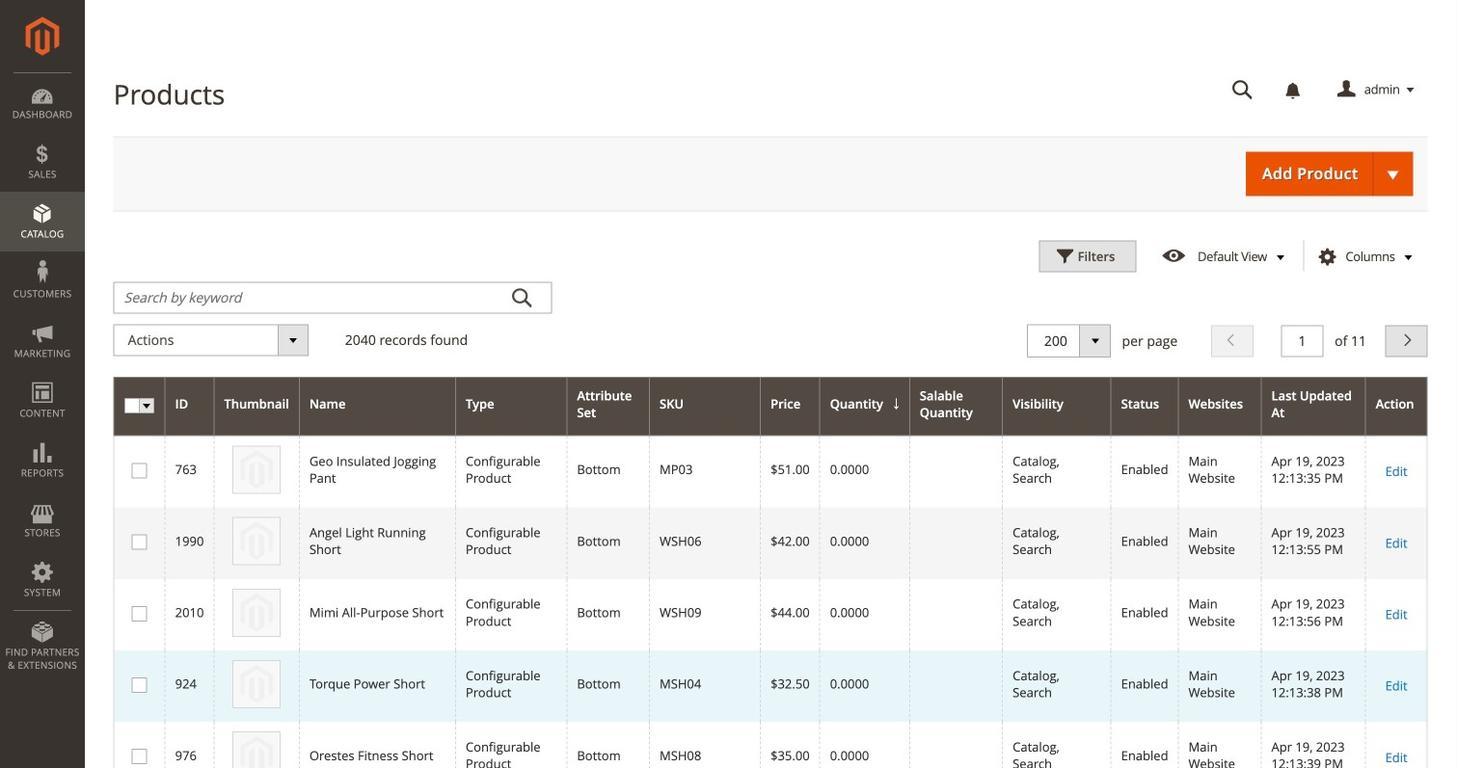Task type: locate. For each thing, give the bounding box(es) containing it.
None checkbox
[[132, 463, 144, 476], [132, 535, 144, 547], [132, 606, 144, 619], [132, 678, 144, 690], [132, 463, 144, 476], [132, 535, 144, 547], [132, 606, 144, 619], [132, 678, 144, 690]]

menu bar
[[0, 72, 85, 682]]

None checkbox
[[132, 749, 144, 762]]

orestes fitness short image
[[232, 732, 281, 769]]

mimi all-purpose short image
[[232, 589, 281, 637]]

None text field
[[1042, 331, 1100, 351]]

None number field
[[1281, 325, 1323, 357]]

geo insulated jogging pant image
[[232, 446, 281, 494]]

None text field
[[1219, 73, 1267, 107]]

torque power short image
[[232, 661, 281, 709]]



Task type: vqa. For each thing, say whether or not it's contained in the screenshot.
option
yes



Task type: describe. For each thing, give the bounding box(es) containing it.
Search by keyword text field
[[113, 282, 552, 314]]

angel light running short image
[[232, 517, 281, 566]]

magento admin panel image
[[26, 16, 59, 56]]



